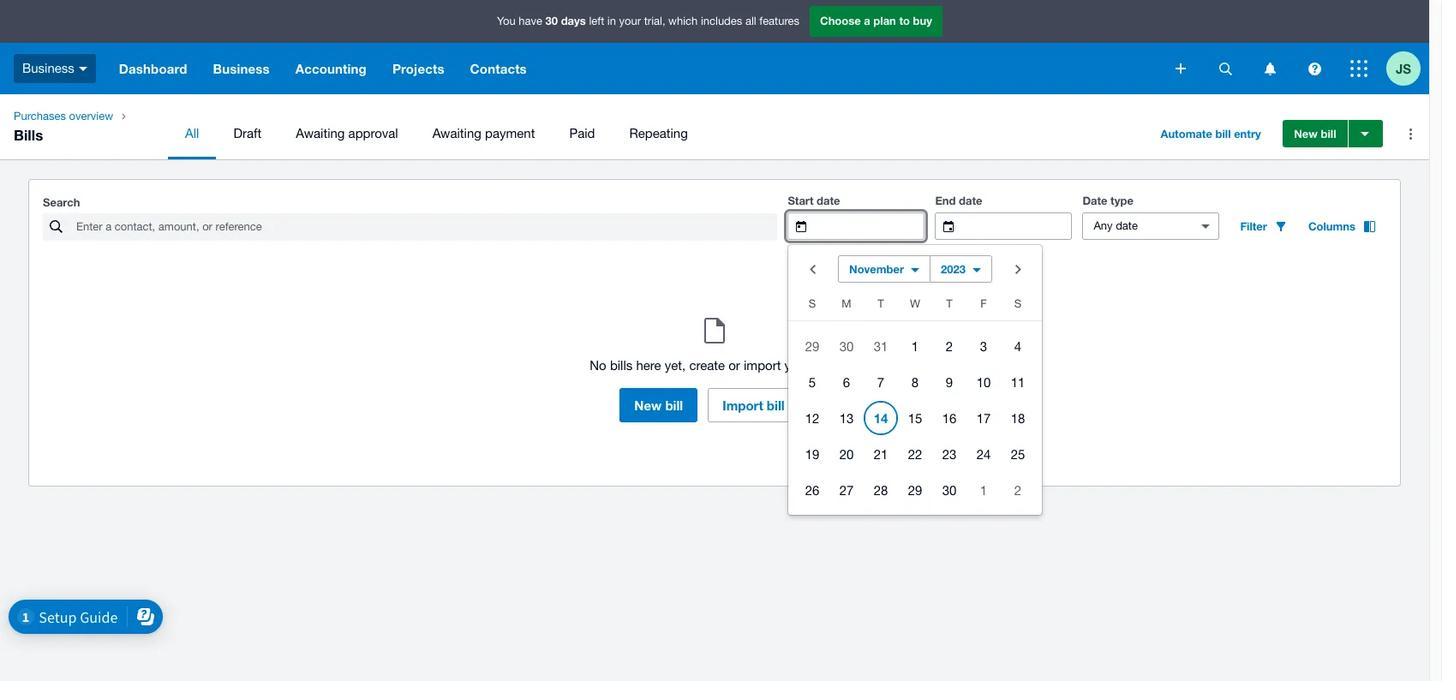 Task type: locate. For each thing, give the bounding box(es) containing it.
business button
[[0, 43, 106, 94], [200, 43, 283, 94]]

svg image
[[1351, 60, 1368, 77], [1309, 62, 1322, 75]]

bill right import
[[767, 398, 785, 413]]

which
[[669, 15, 698, 28]]

your left bills.
[[785, 358, 810, 373]]

banner containing js
[[0, 0, 1430, 94]]

dashboard
[[119, 61, 187, 76]]

date
[[817, 194, 841, 207], [959, 194, 983, 207]]

bill right the entry
[[1322, 127, 1337, 141]]

awaiting approval link
[[279, 108, 416, 159]]

awaiting
[[296, 126, 345, 141], [433, 126, 482, 141]]

projects button
[[380, 43, 457, 94]]

s right f
[[1015, 297, 1022, 310]]

2 awaiting from the left
[[433, 126, 482, 141]]

start
[[788, 194, 814, 207]]

js button
[[1387, 43, 1430, 94]]

Search field
[[75, 214, 778, 240]]

sat nov 11 2023 cell
[[1001, 365, 1042, 400]]

row up wed nov 08 2023 cell
[[789, 328, 1042, 364]]

new bill for new bill button within bills navigation
[[1295, 127, 1337, 141]]

bill down yet,
[[666, 398, 683, 413]]

your right in
[[619, 15, 641, 28]]

0 horizontal spatial new bill button
[[620, 388, 698, 423]]

date type
[[1083, 194, 1134, 207]]

row
[[789, 293, 1042, 321], [789, 328, 1042, 364], [789, 364, 1042, 400], [789, 400, 1042, 436], [789, 436, 1042, 472], [789, 472, 1042, 508]]

1 row from the top
[[789, 293, 1042, 321]]

bill left the entry
[[1216, 127, 1232, 141]]

new bill
[[1295, 127, 1337, 141], [635, 398, 683, 413]]

1 horizontal spatial date
[[959, 194, 983, 207]]

menu
[[168, 108, 1137, 159]]

w
[[910, 297, 921, 310]]

new bill button
[[1284, 120, 1348, 147], [620, 388, 698, 423]]

yet,
[[665, 358, 686, 373]]

group
[[789, 245, 1042, 515]]

bill for 'import bill' button
[[767, 398, 785, 413]]

date right start
[[817, 194, 841, 207]]

mon nov 20 2023 cell
[[830, 437, 864, 472]]

contacts
[[470, 61, 527, 76]]

paid
[[570, 126, 595, 141]]

business
[[22, 61, 74, 75], [213, 61, 270, 76]]

new bill button right the entry
[[1284, 120, 1348, 147]]

1 vertical spatial new bill
[[635, 398, 683, 413]]

1 horizontal spatial svg image
[[1351, 60, 1368, 77]]

menu inside bills navigation
[[168, 108, 1137, 159]]

row up wed nov 22 2023 cell
[[789, 400, 1042, 436]]

import
[[723, 398, 764, 413]]

1 vertical spatial new
[[635, 398, 662, 413]]

1 business button from the left
[[0, 43, 106, 94]]

features
[[760, 15, 800, 28]]

date for end date
[[959, 194, 983, 207]]

new right the entry
[[1295, 127, 1318, 141]]

business button up draft
[[200, 43, 283, 94]]

bill inside popup button
[[1216, 127, 1232, 141]]

thu nov 16 2023 cell
[[933, 401, 967, 436]]

0 horizontal spatial your
[[619, 15, 641, 28]]

thu nov 09 2023 cell
[[933, 365, 967, 400]]

bill
[[1216, 127, 1232, 141], [1322, 127, 1337, 141], [666, 398, 683, 413], [767, 398, 785, 413]]

0 vertical spatial new bill button
[[1284, 120, 1348, 147]]

1 horizontal spatial new bill button
[[1284, 120, 1348, 147]]

repeating
[[630, 126, 688, 141]]

End date field
[[968, 213, 1072, 239]]

wed nov 01 2023 cell
[[898, 329, 933, 364]]

new bill inside bills navigation
[[1295, 127, 1337, 141]]

row group
[[789, 328, 1042, 508]]

0 horizontal spatial svg image
[[1309, 62, 1322, 75]]

automate bill entry button
[[1151, 120, 1272, 147]]

1 date from the left
[[817, 194, 841, 207]]

wed nov 29 2023 cell
[[898, 473, 933, 508]]

plan
[[874, 14, 897, 28]]

sun nov 05 2023 cell
[[789, 365, 830, 400]]

new for the left new bill button
[[635, 398, 662, 413]]

trial,
[[644, 15, 666, 28]]

30
[[546, 14, 558, 28]]

t left f
[[947, 297, 953, 310]]

5 row from the top
[[789, 436, 1042, 472]]

s left m
[[809, 297, 816, 310]]

days
[[561, 14, 586, 28]]

0 horizontal spatial awaiting
[[296, 126, 345, 141]]

fri nov 24 2023 cell
[[967, 437, 1001, 472]]

1 horizontal spatial business
[[213, 61, 270, 76]]

your
[[619, 15, 641, 28], [785, 358, 810, 373]]

1 horizontal spatial your
[[785, 358, 810, 373]]

menu containing all
[[168, 108, 1137, 159]]

new bill button down here
[[620, 388, 698, 423]]

paid link
[[552, 108, 612, 159]]

1 horizontal spatial t
[[947, 297, 953, 310]]

purchases overview link
[[7, 108, 120, 125]]

1 awaiting from the left
[[296, 126, 345, 141]]

mon nov 27 2023 cell
[[830, 473, 864, 508]]

all
[[185, 126, 199, 141]]

tue nov 07 2023 cell
[[864, 365, 898, 400]]

awaiting left the payment
[[433, 126, 482, 141]]

fri nov 17 2023 cell
[[967, 401, 1001, 436]]

2 business button from the left
[[200, 43, 283, 94]]

columns
[[1309, 219, 1356, 233]]

0 horizontal spatial new bill
[[635, 398, 683, 413]]

row up wed nov 29 2023 'cell'
[[789, 436, 1042, 472]]

1 vertical spatial new bill button
[[620, 388, 698, 423]]

approval
[[349, 126, 398, 141]]

0 horizontal spatial date
[[817, 194, 841, 207]]

fri nov 03 2023 cell
[[967, 329, 1001, 364]]

choose
[[820, 14, 861, 28]]

svg image
[[1220, 62, 1232, 75], [1265, 62, 1276, 75], [1176, 63, 1187, 74], [79, 67, 87, 71]]

new down here
[[635, 398, 662, 413]]

date right end
[[959, 194, 983, 207]]

next month image
[[1001, 252, 1036, 286]]

awaiting for awaiting approval
[[296, 126, 345, 141]]

awaiting for awaiting payment
[[433, 126, 482, 141]]

grid containing s
[[789, 293, 1042, 508]]

purchases overview
[[14, 110, 113, 123]]

group containing november
[[789, 245, 1042, 515]]

0 horizontal spatial t
[[878, 297, 885, 310]]

0 vertical spatial your
[[619, 15, 641, 28]]

thu nov 02 2023 cell
[[933, 329, 967, 364]]

business up draft
[[213, 61, 270, 76]]

sat nov 25 2023 cell
[[1001, 437, 1042, 472]]

new bill for the left new bill button
[[635, 398, 683, 413]]

1 horizontal spatial new
[[1295, 127, 1318, 141]]

draft
[[234, 126, 262, 141]]

grid
[[789, 293, 1042, 508]]

purchases
[[14, 110, 66, 123]]

awaiting left approval
[[296, 126, 345, 141]]

s
[[809, 297, 816, 310], [1015, 297, 1022, 310]]

new
[[1295, 127, 1318, 141], [635, 398, 662, 413]]

new bill down here
[[635, 398, 683, 413]]

fri nov 10 2023 cell
[[967, 365, 1001, 400]]

row up the wed nov 15 2023 cell
[[789, 364, 1042, 400]]

business up 'purchases'
[[22, 61, 74, 75]]

0 vertical spatial new bill
[[1295, 127, 1337, 141]]

tue nov 14 2023 cell
[[864, 401, 898, 436]]

business button up purchases overview
[[0, 43, 106, 94]]

import bill button
[[708, 388, 800, 423]]

1 horizontal spatial awaiting
[[433, 126, 482, 141]]

0 horizontal spatial new
[[635, 398, 662, 413]]

2 date from the left
[[959, 194, 983, 207]]

awaiting approval
[[296, 126, 398, 141]]

automate bill entry
[[1161, 127, 1262, 141]]

accounting button
[[283, 43, 380, 94]]

entry
[[1235, 127, 1262, 141]]

1 horizontal spatial s
[[1015, 297, 1022, 310]]

new bill right the entry
[[1295, 127, 1337, 141]]

row up wed nov 01 2023 cell
[[789, 293, 1042, 321]]

no
[[590, 358, 607, 373]]

all
[[746, 15, 757, 28]]

m
[[842, 297, 852, 310]]

t
[[878, 297, 885, 310], [947, 297, 953, 310]]

0 horizontal spatial s
[[809, 297, 816, 310]]

f
[[981, 297, 987, 310]]

1 horizontal spatial business button
[[200, 43, 283, 94]]

row down wed nov 22 2023 cell
[[789, 472, 1042, 508]]

t left w
[[878, 297, 885, 310]]

1 horizontal spatial new bill
[[1295, 127, 1337, 141]]

0 vertical spatial new
[[1295, 127, 1318, 141]]

banner
[[0, 0, 1430, 94]]

new inside bills navigation
[[1295, 127, 1318, 141]]

navigation
[[106, 43, 1164, 94]]

0 horizontal spatial business button
[[0, 43, 106, 94]]

mon nov 06 2023 cell
[[830, 365, 864, 400]]

type
[[1111, 194, 1134, 207]]



Task type: describe. For each thing, give the bounding box(es) containing it.
bills.
[[814, 358, 840, 373]]

november
[[850, 262, 905, 276]]

have
[[519, 15, 543, 28]]

business inside navigation
[[213, 61, 270, 76]]

svg image inside business popup button
[[79, 67, 87, 71]]

wed nov 08 2023 cell
[[898, 365, 933, 400]]

create
[[690, 358, 725, 373]]

sat nov 04 2023 cell
[[1001, 329, 1042, 364]]

search
[[43, 195, 80, 209]]

your inside you have 30 days left in your trial, which includes all features
[[619, 15, 641, 28]]

automate
[[1161, 127, 1213, 141]]

includes
[[701, 15, 743, 28]]

or
[[729, 358, 741, 373]]

all link
[[168, 108, 216, 159]]

to
[[900, 14, 910, 28]]

a
[[864, 14, 871, 28]]

3 row from the top
[[789, 364, 1042, 400]]

repeating link
[[612, 108, 705, 159]]

thu nov 23 2023 cell
[[933, 437, 967, 472]]

1 t from the left
[[878, 297, 885, 310]]

bill for the automate bill entry popup button
[[1216, 127, 1232, 141]]

navigation containing dashboard
[[106, 43, 1164, 94]]

Date type field
[[1084, 213, 1188, 239]]

awaiting payment
[[433, 126, 535, 141]]

thu nov 30 2023 cell
[[933, 473, 967, 508]]

overview
[[69, 110, 113, 123]]

sun nov 26 2023 cell
[[789, 473, 830, 508]]

js
[[1397, 60, 1412, 76]]

new for new bill button within bills navigation
[[1295, 127, 1318, 141]]

2 t from the left
[[947, 297, 953, 310]]

bill for the left new bill button
[[666, 398, 683, 413]]

mon nov 13 2023 cell
[[830, 401, 864, 436]]

bills navigation
[[0, 94, 1430, 159]]

you have 30 days left in your trial, which includes all features
[[497, 14, 800, 28]]

import
[[744, 358, 781, 373]]

sun nov 19 2023 cell
[[789, 437, 830, 472]]

4 row from the top
[[789, 400, 1042, 436]]

accounting
[[296, 61, 367, 76]]

end date
[[936, 194, 983, 207]]

start date
[[788, 194, 841, 207]]

6 row from the top
[[789, 472, 1042, 508]]

no bills here yet, create or import your bills.
[[590, 358, 840, 373]]

sat nov 18 2023 cell
[[1001, 401, 1042, 436]]

payment
[[485, 126, 535, 141]]

1 vertical spatial your
[[785, 358, 810, 373]]

bills
[[14, 126, 43, 144]]

new bill button inside bills navigation
[[1284, 120, 1348, 147]]

wed nov 15 2023 cell
[[898, 401, 933, 436]]

dashboard link
[[106, 43, 200, 94]]

projects
[[393, 61, 445, 76]]

columns button
[[1299, 213, 1387, 240]]

filter button
[[1231, 213, 1299, 240]]

end
[[936, 194, 956, 207]]

choose a plan to buy
[[820, 14, 933, 28]]

wed nov 22 2023 cell
[[898, 437, 933, 472]]

row containing s
[[789, 293, 1042, 321]]

here
[[637, 358, 662, 373]]

tue nov 28 2023 cell
[[864, 473, 898, 508]]

previous month image
[[796, 252, 830, 286]]

bills
[[610, 358, 633, 373]]

2023
[[941, 262, 966, 276]]

buy
[[914, 14, 933, 28]]

import bill
[[723, 398, 785, 413]]

tue nov 21 2023 cell
[[864, 437, 898, 472]]

draft link
[[216, 108, 279, 159]]

you
[[497, 15, 516, 28]]

in
[[608, 15, 616, 28]]

0 horizontal spatial business
[[22, 61, 74, 75]]

left
[[589, 15, 605, 28]]

date
[[1083, 194, 1108, 207]]

bill for new bill button within bills navigation
[[1322, 127, 1337, 141]]

contacts button
[[457, 43, 540, 94]]

sun nov 12 2023 cell
[[789, 401, 830, 436]]

2 row from the top
[[789, 328, 1042, 364]]

1 s from the left
[[809, 297, 816, 310]]

overflow menu image
[[1394, 117, 1428, 151]]

awaiting payment link
[[416, 108, 552, 159]]

Start date field
[[821, 213, 925, 239]]

2 s from the left
[[1015, 297, 1022, 310]]

date for start date
[[817, 194, 841, 207]]

filter
[[1241, 219, 1268, 233]]



Task type: vqa. For each thing, say whether or not it's contained in the screenshot.
"recommended icon"
no



